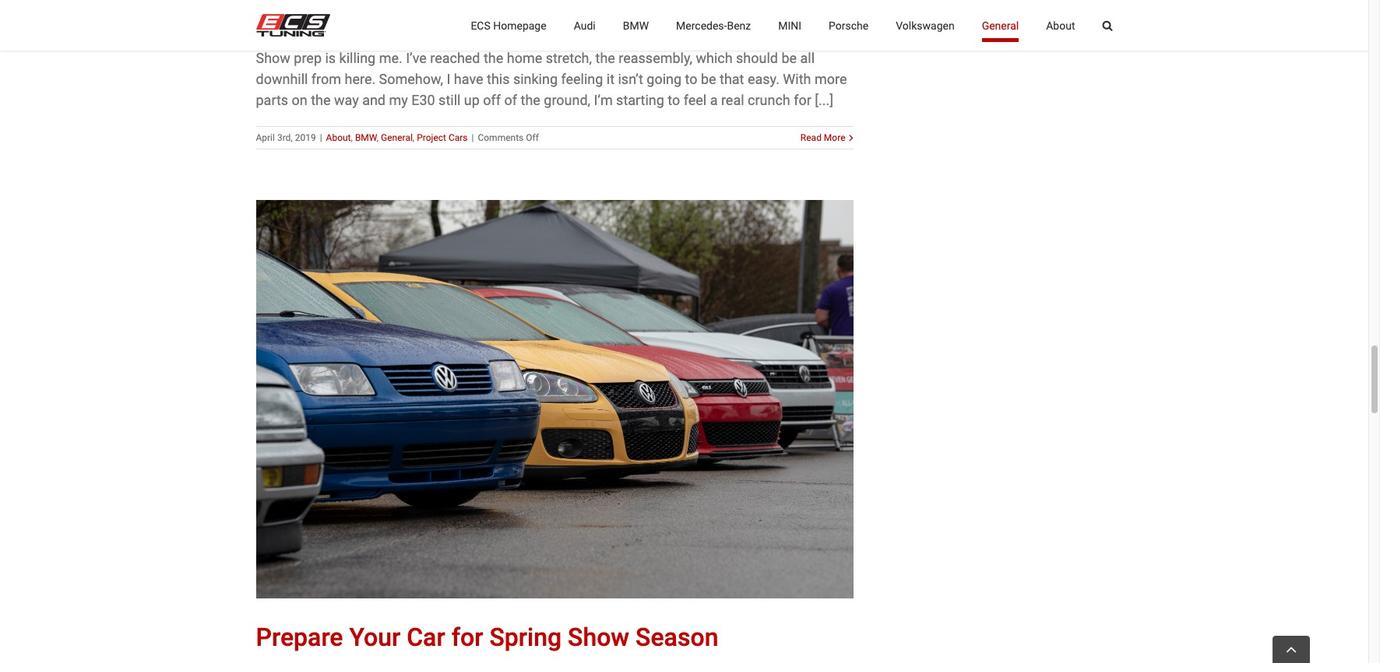 Task type: locate. For each thing, give the bounding box(es) containing it.
3 , from the left
[[413, 132, 415, 143]]

0 vertical spatial about
[[1046, 19, 1075, 32]]

0 horizontal spatial general link
[[381, 132, 413, 143]]

1 horizontal spatial about
[[1046, 19, 1075, 32]]

for left [...]
[[794, 92, 812, 108]]

still
[[439, 92, 461, 108]]

0 horizontal spatial for
[[452, 623, 483, 652]]

,
[[351, 132, 353, 143], [377, 132, 379, 143], [413, 132, 415, 143]]

me.
[[379, 49, 403, 66]]

bmw
[[623, 19, 649, 32], [355, 132, 377, 143]]

on
[[292, 92, 307, 108]]

for
[[794, 92, 812, 108], [452, 623, 483, 652]]

0 horizontal spatial |
[[320, 132, 322, 143]]

1 vertical spatial general
[[381, 132, 413, 143]]

reassembly,
[[619, 49, 693, 66]]

bmw up the reassembly,
[[623, 19, 649, 32]]

for right car at the left of page
[[452, 623, 483, 652]]

bmw link down and
[[355, 132, 377, 143]]

homepage
[[493, 19, 547, 32]]

spring
[[490, 623, 562, 652]]

1 vertical spatial bmw link
[[355, 132, 377, 143]]

prepare your car for spring show season image
[[256, 200, 853, 599]]

mini
[[778, 19, 802, 32]]

e30
[[411, 92, 435, 108]]

0 horizontal spatial be
[[701, 70, 716, 87]]

show right the spring
[[568, 623, 630, 652]]

, left project
[[413, 132, 415, 143]]

parts
[[256, 92, 288, 108]]

be left all
[[782, 49, 797, 66]]

1 horizontal spatial be
[[782, 49, 797, 66]]

the
[[484, 49, 503, 66], [596, 49, 615, 66], [311, 92, 331, 108], [521, 92, 540, 108]]

1 horizontal spatial for
[[794, 92, 812, 108]]

0 vertical spatial general link
[[982, 0, 1019, 51]]

0 horizontal spatial show
[[256, 49, 290, 66]]

general left project
[[381, 132, 413, 143]]

read
[[801, 132, 822, 143]]

a
[[710, 92, 718, 108]]

read more
[[801, 132, 846, 143]]

killing
[[339, 49, 376, 66]]

, down and
[[377, 132, 379, 143]]

porsche
[[829, 19, 869, 32]]

| right 2019
[[320, 132, 322, 143]]

show prep is killing me. i've reached the home stretch, the reassembly, which should be all downhill from here. somehow, i have this sinking feeling it isn't going to be that easy. with more parts on the way and my e30 still up off of the ground, i'm starting to feel a real crunch for [...]
[[256, 49, 847, 108]]

general right the volkswagen
[[982, 19, 1019, 32]]

0 horizontal spatial bmw
[[355, 132, 377, 143]]

up
[[464, 92, 480, 108]]

feel
[[684, 92, 707, 108]]

0 vertical spatial for
[[794, 92, 812, 108]]

, down "way" at the top
[[351, 132, 353, 143]]

have
[[454, 70, 483, 87]]

1 horizontal spatial about link
[[1046, 0, 1075, 51]]

| right cars
[[472, 132, 474, 143]]

be
[[782, 49, 797, 66], [701, 70, 716, 87]]

0 vertical spatial to
[[685, 70, 698, 87]]

the right on
[[311, 92, 331, 108]]

1 vertical spatial about
[[326, 132, 351, 143]]

all
[[800, 49, 815, 66]]

1 horizontal spatial general
[[982, 19, 1019, 32]]

about link
[[1046, 0, 1075, 51], [326, 132, 351, 143]]

0 vertical spatial bmw link
[[623, 0, 649, 51]]

i
[[447, 70, 451, 87]]

mini link
[[778, 0, 802, 51]]

1 horizontal spatial ,
[[377, 132, 379, 143]]

more
[[815, 70, 847, 87]]

2 horizontal spatial ,
[[413, 132, 415, 143]]

1 vertical spatial about link
[[326, 132, 351, 143]]

bmw link
[[623, 0, 649, 51], [355, 132, 377, 143]]

going
[[647, 70, 682, 87]]

0 vertical spatial about link
[[1046, 0, 1075, 51]]

to left the feel
[[668, 92, 680, 108]]

feeling
[[561, 70, 603, 87]]

season
[[636, 623, 719, 652]]

0 vertical spatial general
[[982, 19, 1019, 32]]

1 vertical spatial show
[[568, 623, 630, 652]]

general link left project
[[381, 132, 413, 143]]

project cars link
[[417, 132, 468, 143]]

starting
[[616, 92, 664, 108]]

1 vertical spatial bmw
[[355, 132, 377, 143]]

|
[[320, 132, 322, 143], [472, 132, 474, 143]]

prep
[[294, 49, 322, 66]]

1 horizontal spatial |
[[472, 132, 474, 143]]

the up this
[[484, 49, 503, 66]]

general link
[[982, 0, 1019, 51], [381, 132, 413, 143]]

bmw link right audi
[[623, 0, 649, 51]]

to
[[685, 70, 698, 87], [668, 92, 680, 108]]

0 horizontal spatial about
[[326, 132, 351, 143]]

be up a at the right top
[[701, 70, 716, 87]]

real
[[721, 92, 744, 108]]

0 horizontal spatial to
[[668, 92, 680, 108]]

audi
[[574, 19, 596, 32]]

show
[[256, 49, 290, 66], [568, 623, 630, 652]]

general link right the volkswagen
[[982, 0, 1019, 51]]

to up the feel
[[685, 70, 698, 87]]

0 vertical spatial show
[[256, 49, 290, 66]]

0 horizontal spatial ,
[[351, 132, 353, 143]]

off
[[526, 132, 539, 143]]

2 , from the left
[[377, 132, 379, 143]]

with
[[783, 70, 811, 87]]

bmw down and
[[355, 132, 377, 143]]

of
[[504, 92, 517, 108]]

1 horizontal spatial general link
[[982, 0, 1019, 51]]

1 vertical spatial be
[[701, 70, 716, 87]]

0 horizontal spatial general
[[381, 132, 413, 143]]

2 | from the left
[[472, 132, 474, 143]]

general
[[982, 19, 1019, 32], [381, 132, 413, 143]]

1 horizontal spatial to
[[685, 70, 698, 87]]

from
[[311, 70, 341, 87]]

2019
[[295, 132, 316, 143]]

show up "downhill"
[[256, 49, 290, 66]]

isn't
[[618, 70, 643, 87]]

i've
[[406, 49, 427, 66]]

my
[[389, 92, 408, 108]]

about
[[1046, 19, 1075, 32], [326, 132, 351, 143]]

mercedes-benz link
[[676, 0, 751, 51]]

porsche link
[[829, 0, 869, 51]]

the up it
[[596, 49, 615, 66]]

0 vertical spatial bmw
[[623, 19, 649, 32]]



Task type: vqa. For each thing, say whether or not it's contained in the screenshot.
More
yes



Task type: describe. For each thing, give the bounding box(es) containing it.
prepare your car for spring show season link
[[256, 623, 719, 652]]

i'm
[[594, 92, 613, 108]]

[...]
[[815, 92, 834, 108]]

more
[[824, 132, 846, 143]]

ecs homepage
[[471, 19, 547, 32]]

1 horizontal spatial bmw link
[[623, 0, 649, 51]]

show inside show prep is killing me. i've reached the home stretch, the reassembly, which should be all downhill from here. somehow, i have this sinking feeling it isn't going to be that easy. with more parts on the way and my e30 still up off of the ground, i'm starting to feel a real crunch for [...]
[[256, 49, 290, 66]]

that
[[720, 70, 744, 87]]

1 , from the left
[[351, 132, 353, 143]]

easy.
[[748, 70, 780, 87]]

this
[[487, 70, 510, 87]]

1 vertical spatial for
[[452, 623, 483, 652]]

reached
[[430, 49, 480, 66]]

prepare
[[256, 623, 343, 652]]

ecs
[[471, 19, 491, 32]]

3rd,
[[277, 132, 293, 143]]

april
[[256, 132, 275, 143]]

april 3rd, 2019 | about , bmw , general , project cars | comments off
[[256, 132, 539, 143]]

1 | from the left
[[320, 132, 322, 143]]

prepare your car for spring show season
[[256, 623, 719, 652]]

your
[[349, 623, 401, 652]]

ecs homepage link
[[471, 0, 547, 51]]

1 vertical spatial general link
[[381, 132, 413, 143]]

off
[[483, 92, 501, 108]]

ground,
[[544, 92, 591, 108]]

which
[[696, 49, 733, 66]]

is
[[325, 49, 336, 66]]

read more link
[[801, 130, 846, 145]]

1 horizontal spatial show
[[568, 623, 630, 652]]

ecs tuning logo image
[[256, 14, 330, 37]]

cars
[[449, 132, 468, 143]]

1 vertical spatial to
[[668, 92, 680, 108]]

downhill
[[256, 70, 308, 87]]

0 vertical spatial be
[[782, 49, 797, 66]]

way
[[334, 92, 359, 108]]

audi link
[[574, 0, 596, 51]]

the right of
[[521, 92, 540, 108]]

here.
[[345, 70, 376, 87]]

stretch,
[[546, 49, 592, 66]]

car
[[407, 623, 445, 652]]

mercedes-
[[676, 19, 727, 32]]

0 horizontal spatial bmw link
[[355, 132, 377, 143]]

somehow,
[[379, 70, 443, 87]]

volkswagen link
[[896, 0, 955, 51]]

crunch
[[748, 92, 790, 108]]

for inside show prep is killing me. i've reached the home stretch, the reassembly, which should be all downhill from here. somehow, i have this sinking feeling it isn't going to be that easy. with more parts on the way and my e30 still up off of the ground, i'm starting to feel a real crunch for [...]
[[794, 92, 812, 108]]

0 horizontal spatial about link
[[326, 132, 351, 143]]

and
[[362, 92, 386, 108]]

project
[[417, 132, 446, 143]]

should
[[736, 49, 778, 66]]

comments
[[478, 132, 524, 143]]

home
[[507, 49, 542, 66]]

sinking
[[513, 70, 558, 87]]

it
[[607, 70, 615, 87]]

1 horizontal spatial bmw
[[623, 19, 649, 32]]

volkswagen
[[896, 19, 955, 32]]

benz
[[727, 19, 751, 32]]

mercedes-benz
[[676, 19, 751, 32]]



